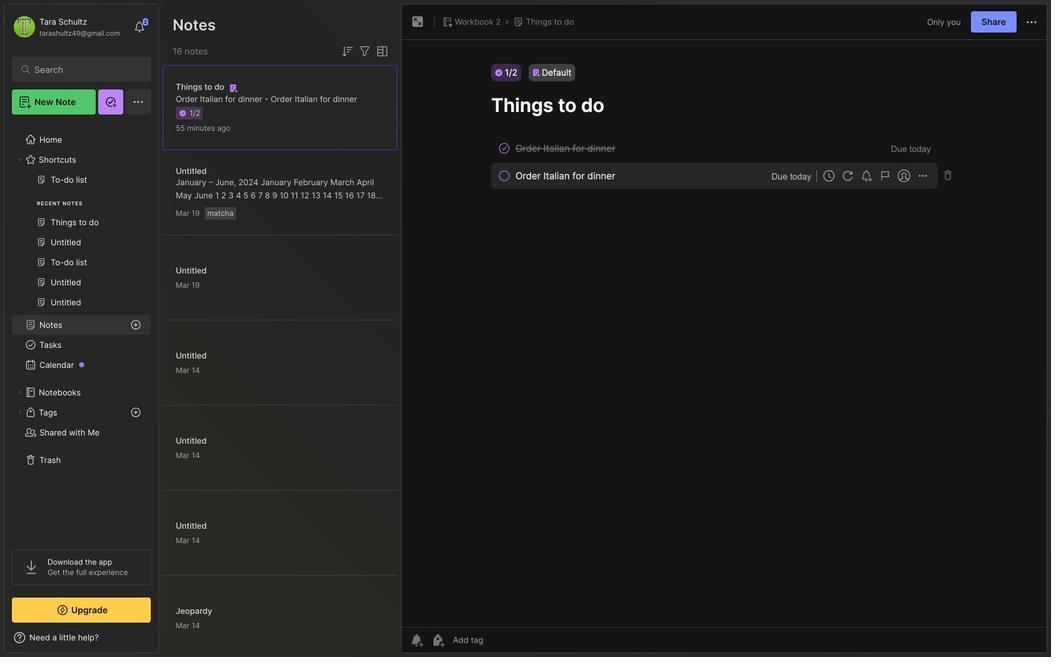 Task type: locate. For each thing, give the bounding box(es) containing it.
Add filters field
[[357, 44, 372, 59]]

tree
[[4, 122, 158, 538]]

Search text field
[[34, 64, 134, 76]]

group
[[12, 170, 150, 320]]

add filters image
[[357, 44, 372, 59]]

add tag image
[[431, 633, 446, 648]]

click to collapse image
[[158, 634, 167, 649]]

View options field
[[372, 44, 390, 59]]

none search field inside main element
[[34, 62, 134, 77]]

main element
[[0, 0, 163, 657]]

None search field
[[34, 62, 134, 77]]



Task type: describe. For each thing, give the bounding box(es) containing it.
Account field
[[12, 14, 120, 39]]

add a reminder image
[[409, 633, 424, 648]]

WHAT'S NEW field
[[4, 628, 158, 648]]

expand tags image
[[16, 409, 24, 416]]

note window element
[[401, 4, 1047, 656]]

tree inside main element
[[4, 122, 158, 538]]

Note Editor text field
[[402, 39, 1047, 627]]

Sort options field
[[340, 44, 355, 59]]

expand note image
[[410, 14, 426, 29]]

more actions image
[[1024, 15, 1039, 30]]

expand notebooks image
[[16, 389, 24, 396]]

Add tag field
[[452, 634, 546, 645]]

group inside tree
[[12, 170, 150, 320]]

More actions field
[[1024, 14, 1039, 30]]



Task type: vqa. For each thing, say whether or not it's contained in the screenshot.
bottommost External
no



